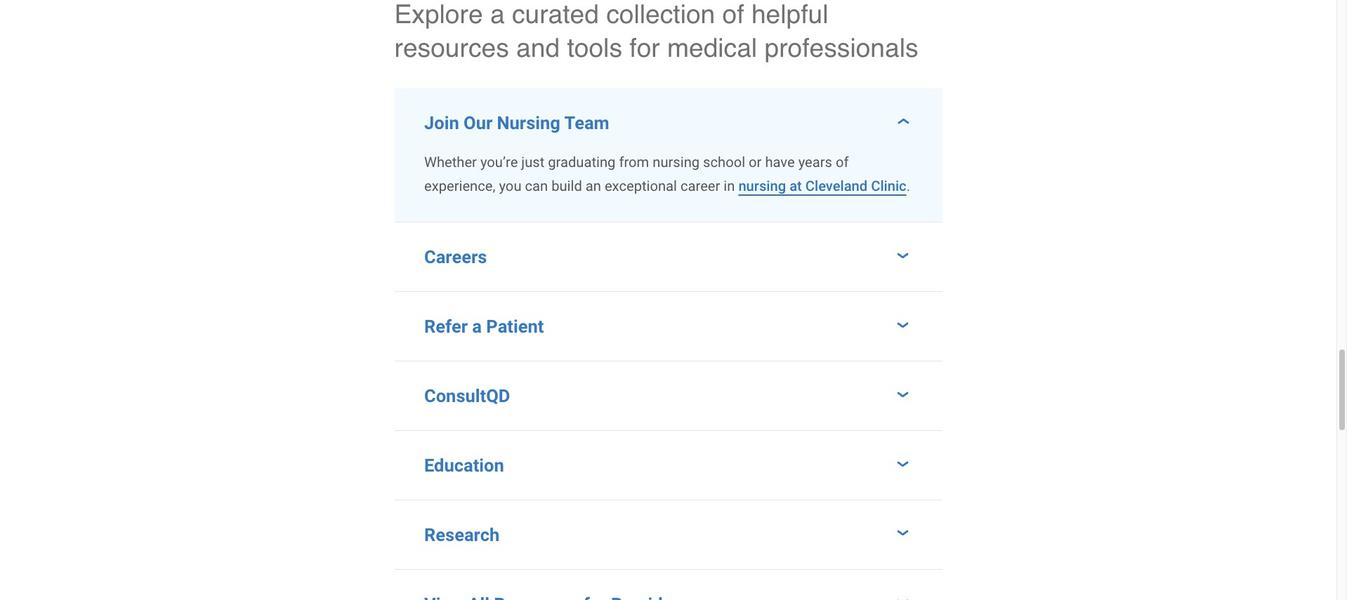 Task type: vqa. For each thing, say whether or not it's contained in the screenshot.
Find
no



Task type: locate. For each thing, give the bounding box(es) containing it.
0 horizontal spatial of
[[722, 0, 744, 29]]

tab list
[[394, 88, 942, 601]]

graduating
[[548, 154, 616, 171]]

0 horizontal spatial nursing
[[653, 154, 700, 171]]

our
[[464, 112, 493, 133]]

1 horizontal spatial of
[[836, 154, 849, 171]]

careers tab
[[394, 223, 942, 291]]

1 horizontal spatial a
[[490, 0, 505, 29]]

nursing down or
[[738, 178, 786, 194]]

medical
[[667, 32, 757, 63]]

1 horizontal spatial nursing
[[738, 178, 786, 194]]

collection
[[606, 0, 715, 29]]

explore
[[394, 0, 483, 29]]

nursing at cleveland clinic .
[[738, 178, 910, 194]]

nursing up career
[[653, 154, 700, 171]]

nursing
[[497, 112, 560, 133]]

curated
[[512, 0, 599, 29]]

0 vertical spatial nursing
[[653, 154, 700, 171]]

nursing
[[653, 154, 700, 171], [738, 178, 786, 194]]

research tab
[[394, 501, 942, 569]]

a for patient
[[472, 316, 482, 337]]

a up the resources
[[490, 0, 505, 29]]

0 vertical spatial a
[[490, 0, 505, 29]]

whether
[[424, 154, 477, 171]]

tab list containing join our nursing team
[[394, 88, 942, 601]]

and
[[516, 32, 560, 63]]

0 vertical spatial of
[[722, 0, 744, 29]]

exceptional
[[605, 178, 677, 194]]

for
[[630, 32, 660, 63]]

tab
[[394, 570, 942, 601]]

of up cleveland
[[836, 154, 849, 171]]

have
[[765, 154, 795, 171]]

careers
[[424, 246, 487, 267]]

a inside explore a curated collection of helpful resources and tools for medical professionals
[[490, 0, 505, 29]]

of up medical
[[722, 0, 744, 29]]

a right 'refer'
[[472, 316, 482, 337]]

nursing at cleveland clinic link
[[738, 178, 907, 194]]

a inside tab
[[472, 316, 482, 337]]

join
[[424, 112, 459, 133]]

a for curated
[[490, 0, 505, 29]]

1 vertical spatial a
[[472, 316, 482, 337]]

in
[[724, 178, 735, 194]]

of inside explore a curated collection of helpful resources and tools for medical professionals
[[722, 0, 744, 29]]

consultqd
[[424, 385, 510, 406]]

of
[[722, 0, 744, 29], [836, 154, 849, 171]]

a
[[490, 0, 505, 29], [472, 316, 482, 337]]

1 vertical spatial of
[[836, 154, 849, 171]]

0 horizontal spatial a
[[472, 316, 482, 337]]

professionals
[[765, 32, 918, 63]]

join our nursing team tab
[[394, 88, 942, 139]]

nursing inside whether you're just graduating from nursing school or have years of experience, you can build an exceptional career in
[[653, 154, 700, 171]]

helpful
[[751, 0, 828, 29]]



Task type: describe. For each thing, give the bounding box(es) containing it.
refer a patient tab
[[394, 292, 942, 361]]

patient
[[486, 316, 544, 337]]

research
[[424, 524, 500, 546]]

just
[[521, 154, 545, 171]]

resources
[[394, 32, 509, 63]]

you're
[[480, 154, 518, 171]]

whether you're just graduating from nursing school or have years of experience, you can build an exceptional career in
[[424, 154, 849, 194]]

you
[[499, 178, 522, 194]]

consultqd tab
[[394, 362, 942, 430]]

can
[[525, 178, 548, 194]]

years
[[798, 154, 832, 171]]

build
[[551, 178, 582, 194]]

or
[[749, 154, 762, 171]]

experience,
[[424, 178, 496, 194]]

refer
[[424, 316, 468, 337]]

of inside whether you're just graduating from nursing school or have years of experience, you can build an exceptional career in
[[836, 154, 849, 171]]

from
[[619, 154, 649, 171]]

education
[[424, 455, 504, 476]]

explore a curated collection of helpful resources and tools for medical professionals
[[394, 0, 918, 63]]

clinic
[[871, 178, 907, 194]]

at
[[790, 178, 802, 194]]

team
[[564, 112, 609, 133]]

1 vertical spatial nursing
[[738, 178, 786, 194]]

join our nursing team
[[424, 112, 609, 133]]

school
[[703, 154, 745, 171]]

refer a patient
[[424, 316, 544, 337]]

an
[[586, 178, 601, 194]]

education tab
[[394, 431, 942, 500]]

career
[[681, 178, 720, 194]]

cleveland
[[806, 178, 868, 194]]

.
[[907, 178, 910, 194]]

tools
[[567, 32, 622, 63]]



